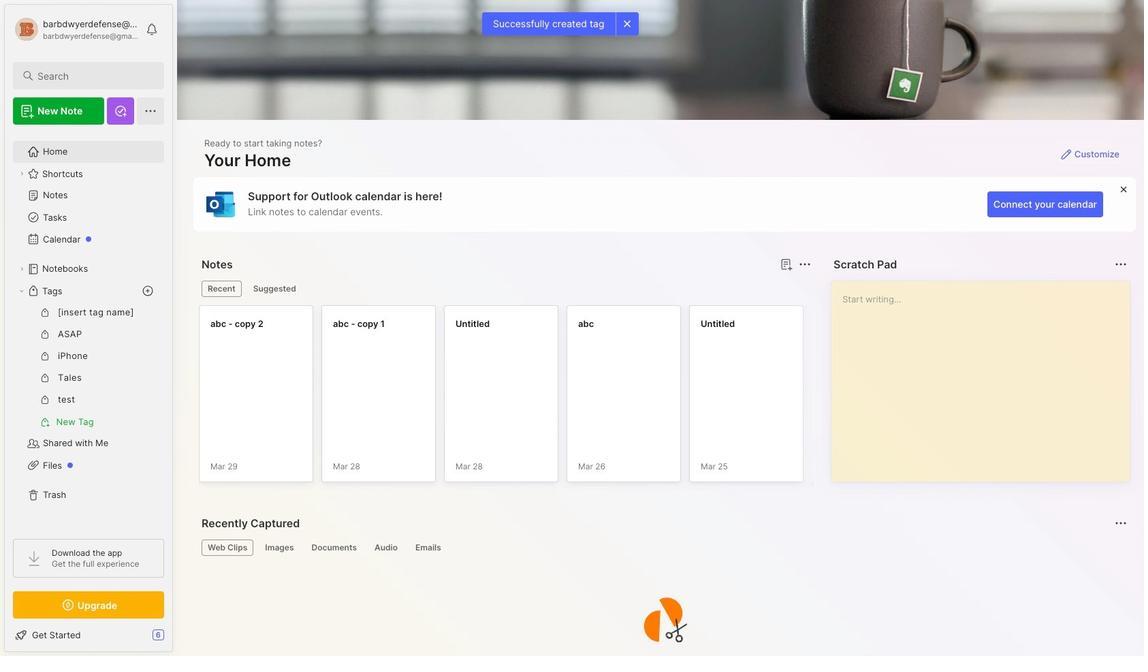 Task type: locate. For each thing, give the bounding box(es) containing it.
expand tags image
[[18, 287, 26, 295]]

expand notebooks image
[[18, 265, 26, 273]]

tree inside main element
[[5, 133, 172, 527]]

group
[[13, 302, 163, 433]]

0 vertical spatial tab list
[[202, 281, 809, 297]]

row group
[[199, 305, 1057, 490]]

None search field
[[37, 67, 152, 84]]

Account field
[[13, 16, 139, 43]]

1 tab list from the top
[[202, 281, 809, 297]]

tree
[[5, 133, 172, 527]]

tab list
[[202, 281, 809, 297], [202, 540, 1125, 556]]

tab
[[202, 281, 242, 297], [247, 281, 302, 297], [202, 540, 254, 556], [259, 540, 300, 556], [306, 540, 363, 556], [369, 540, 404, 556], [409, 540, 447, 556]]

click to collapse image
[[172, 631, 182, 647]]

2 tab list from the top
[[202, 540, 1125, 556]]

Search text field
[[37, 69, 152, 82]]

1 vertical spatial tab list
[[202, 540, 1125, 556]]



Task type: describe. For each thing, give the bounding box(es) containing it.
Start writing… text field
[[843, 281, 1129, 471]]

more actions image
[[797, 256, 813, 272]]

Help and Learning task checklist field
[[5, 624, 172, 646]]

main element
[[0, 0, 177, 656]]

group inside main element
[[13, 302, 163, 433]]

More actions field
[[796, 255, 815, 274]]

none search field inside main element
[[37, 67, 152, 84]]



Task type: vqa. For each thing, say whether or not it's contained in the screenshot.
Settings image
no



